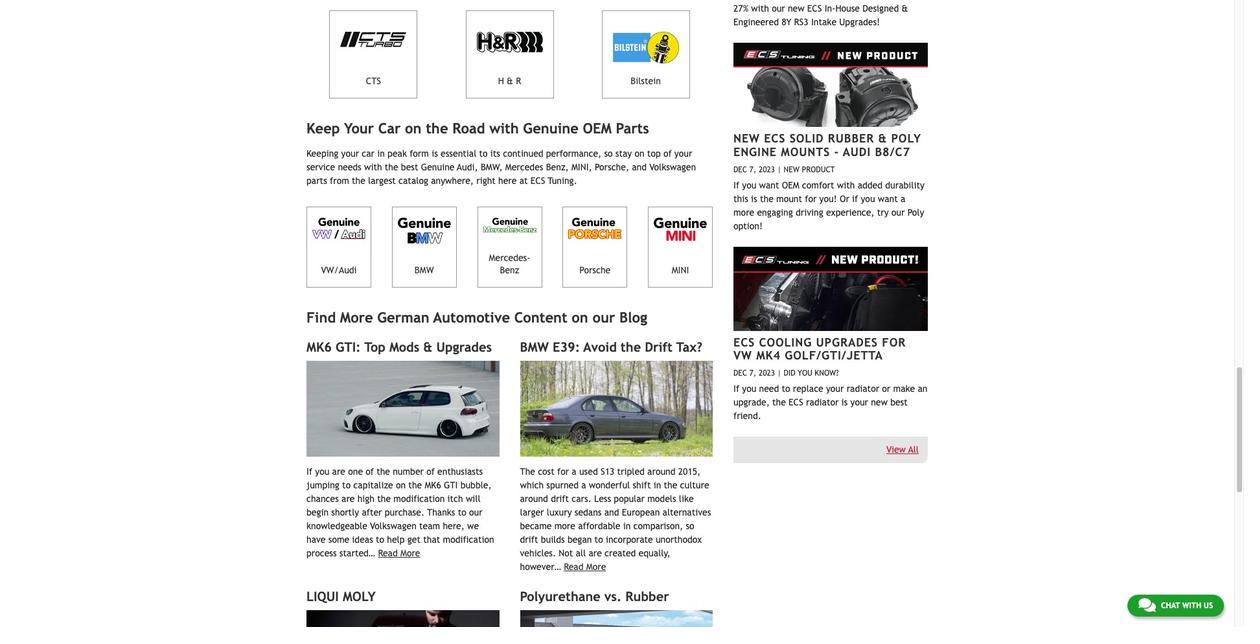 Task type: vqa. For each thing, say whether or not it's contained in the screenshot.
third Hawk - Corporate Logo from the bottom
no



Task type: locate. For each thing, give the bounding box(es) containing it.
0 vertical spatial 7,
[[750, 165, 757, 174]]

the left drift
[[621, 340, 641, 354]]

and inside the cost for a used s13 tripled around 2015, which spurned a wonderful shift in the culture around drift cars. less popular models like larger luxury sedans and european alternatives became more affordable in comparison, so drift builds began to incorporate unorthodox vehicles. not all are created equally, however…
[[605, 508, 620, 518]]

1 horizontal spatial drift
[[551, 494, 569, 505]]

ecs
[[765, 132, 786, 145], [531, 176, 546, 186], [734, 336, 755, 349], [789, 398, 804, 408]]

1 vertical spatial dec
[[734, 369, 748, 378]]

team
[[420, 522, 440, 532]]

ecs right "at"
[[531, 176, 546, 186]]

of right number
[[427, 467, 435, 478]]

our inside dec 7, 2023 | new product if you want oem comfort with added durability this is the mount for you! or if you want a more engaging driving experience, try our poly option!
[[892, 207, 905, 218]]

b8/c7
[[876, 145, 911, 159]]

our for if you are one of the number of enthusiasts jumping to capitalize on the mk6 gti bubble, chances are high the modification itch will begin shortly after purchase. thanks to our knowledgeable volkswagen team here, we have some ideas to help get that modification process started…
[[469, 508, 483, 518]]

bmw for bmw
[[415, 265, 434, 276]]

with down car
[[364, 162, 382, 172]]

so down alternatives
[[686, 522, 695, 532]]

more for bmw
[[587, 562, 606, 573]]

is right 'form'
[[432, 148, 438, 159]]

2 vertical spatial are
[[589, 549, 602, 559]]

more down "get"
[[401, 549, 420, 559]]

here,
[[443, 522, 465, 532]]

volkswagen gti mk6 image
[[307, 361, 500, 457]]

& right mods
[[424, 340, 433, 354]]

1 | from the top
[[778, 165, 782, 174]]

polyurethane
[[520, 590, 601, 605]]

ecs cooling upgrades for vw mk4 golf/gti/jetta image
[[734, 247, 929, 331]]

0 horizontal spatial genuine
[[421, 162, 455, 172]]

keeping your car in peak form is essential to its continued performance, so stay on top of your service needs with the best genuine audi, bmw, mercedes benz, mini, porsche, and volkswagen parts from the largest catalog anywhere, right here at ecs tuning.
[[307, 148, 696, 186]]

ecs inside dec 7, 2023 | did you know? if you need to replace your radiator or make an upgrade, the ecs radiator is your new best friend.
[[789, 398, 804, 408]]

1 horizontal spatial oem
[[782, 180, 800, 190]]

shortly
[[332, 508, 359, 518]]

is
[[432, 148, 438, 159], [752, 194, 758, 204], [842, 398, 848, 408]]

1 vertical spatial read more
[[564, 562, 606, 573]]

7, down vw at bottom right
[[750, 369, 757, 378]]

0 vertical spatial |
[[778, 165, 782, 174]]

1 vertical spatial 7,
[[750, 369, 757, 378]]

volkswagen
[[650, 162, 696, 172], [370, 522, 417, 532]]

with up "or"
[[838, 180, 856, 190]]

0 vertical spatial around
[[648, 467, 676, 478]]

tripled
[[618, 467, 645, 478]]

mounts
[[782, 145, 831, 159]]

ecs inside new ecs solid rubber & poly engine mounts - audi b8/c7
[[765, 132, 786, 145]]

number
[[393, 467, 424, 478]]

read
[[378, 549, 398, 559], [564, 562, 584, 573]]

if up the jumping
[[307, 467, 313, 478]]

your down the know? on the bottom right of page
[[827, 384, 845, 394]]

2 horizontal spatial our
[[892, 207, 905, 218]]

& inside new ecs solid rubber & poly engine mounts - audi b8/c7
[[879, 132, 888, 145]]

our down will at the left
[[469, 508, 483, 518]]

engaging
[[758, 207, 794, 218]]

you
[[743, 180, 757, 190], [861, 194, 876, 204], [743, 384, 757, 394], [315, 467, 330, 478]]

is inside dec 7, 2023 | new product if you want oem comfort with added durability this is the mount for you! or if you want a more engaging driving experience, try our poly option!
[[752, 194, 758, 204]]

0 vertical spatial our
[[892, 207, 905, 218]]

2023 up need
[[759, 369, 776, 378]]

oem
[[583, 120, 612, 137], [782, 180, 800, 190]]

0 vertical spatial if
[[734, 180, 740, 190]]

read more down all
[[564, 562, 606, 573]]

your right "top"
[[675, 148, 693, 159]]

2 7, from the top
[[750, 369, 757, 378]]

0 horizontal spatial for
[[558, 467, 569, 478]]

1 horizontal spatial and
[[632, 162, 647, 172]]

1 horizontal spatial best
[[891, 398, 908, 408]]

bmw for bmw e39: avoid the drift tax?
[[520, 340, 549, 354]]

capitalize
[[354, 481, 393, 491]]

& left r
[[507, 76, 513, 87]]

0 vertical spatial and
[[632, 162, 647, 172]]

sedans
[[575, 508, 602, 518]]

volkswagen inside "if you are one of the number of enthusiasts jumping to capitalize on the mk6 gti bubble, chances are high the modification itch will begin shortly after purchase. thanks to our knowledgeable volkswagen team here, we have some ideas to help get that modification process started…"
[[370, 522, 417, 532]]

largest
[[368, 176, 396, 186]]

all
[[576, 549, 586, 559]]

radiator
[[847, 384, 880, 394], [807, 398, 839, 408]]

| inside dec 7, 2023 | did you know? if you need to replace your radiator or make an upgrade, the ecs radiator is your new best friend.
[[778, 369, 782, 378]]

parts
[[307, 176, 327, 186]]

upgrades up the know? on the bottom right of page
[[817, 336, 879, 349]]

drift down became
[[520, 535, 538, 546]]

a lowered and tuned vw jetta image
[[520, 611, 713, 628]]

0 vertical spatial volkswagen
[[650, 162, 696, 172]]

2023 down engine
[[759, 165, 776, 174]]

is inside dec 7, 2023 | did you know? if you need to replace your radiator or make an upgrade, the ecs radiator is your new best friend.
[[842, 398, 848, 408]]

2 vertical spatial our
[[469, 508, 483, 518]]

ecs cooling upgrades for vw mk4 golf/gti/jetta
[[734, 336, 907, 362]]

more up gti:
[[340, 309, 373, 326]]

new down mounts
[[784, 165, 800, 174]]

for up spurned
[[558, 467, 569, 478]]

1 vertical spatial want
[[878, 194, 899, 204]]

1 vertical spatial oem
[[782, 180, 800, 190]]

a left used
[[572, 467, 577, 478]]

dec
[[734, 165, 748, 174], [734, 369, 748, 378]]

to inside dec 7, 2023 | did you know? if you need to replace your radiator or make an upgrade, the ecs radiator is your new best friend.
[[782, 384, 791, 394]]

2 vertical spatial is
[[842, 398, 848, 408]]

read more link for top
[[378, 549, 420, 559]]

read more down help
[[378, 549, 420, 559]]

anywhere,
[[431, 176, 474, 186]]

1 vertical spatial is
[[752, 194, 758, 204]]

ecs inside ecs cooling upgrades for vw mk4 golf/gti/jetta
[[734, 336, 755, 349]]

2 horizontal spatial &
[[879, 132, 888, 145]]

0 horizontal spatial more
[[555, 522, 576, 532]]

if up the upgrade,
[[734, 384, 740, 394]]

upgrades
[[817, 336, 879, 349], [437, 340, 492, 354]]

more down created
[[587, 562, 606, 573]]

7, down engine
[[750, 165, 757, 174]]

| left did
[[778, 369, 782, 378]]

started…
[[340, 549, 376, 559]]

in up models at the bottom
[[654, 481, 662, 491]]

bmw down content
[[520, 340, 549, 354]]

| for golf/gti/jetta
[[778, 369, 782, 378]]

7, inside dec 7, 2023 | new product if you want oem comfort with added durability this is the mount for you! or if you want a more engaging driving experience, try our poly option!
[[750, 165, 757, 174]]

our inside "if you are one of the number of enthusiasts jumping to capitalize on the mk6 gti bubble, chances are high the modification itch will begin shortly after purchase. thanks to our knowledgeable volkswagen team here, we have some ideas to help get that modification process started…"
[[469, 508, 483, 518]]

golf/gti/jetta
[[785, 349, 884, 362]]

7, for new ecs solid rubber & poly engine mounts - audi b8/c7
[[750, 165, 757, 174]]

0 vertical spatial read
[[378, 549, 398, 559]]

the down number
[[409, 481, 422, 491]]

0 vertical spatial dec
[[734, 165, 748, 174]]

with inside keeping your car in peak form is essential to its continued performance, so stay on top of your service needs with the best genuine audi, bmw, mercedes benz, mini, porsche, and volkswagen parts from the largest catalog anywhere, right here at ecs tuning.
[[364, 162, 382, 172]]

0 vertical spatial mk6
[[307, 340, 332, 354]]

0 vertical spatial read more link
[[378, 549, 420, 559]]

0 vertical spatial modification
[[394, 494, 445, 505]]

1 vertical spatial if
[[734, 384, 740, 394]]

want up try
[[878, 194, 899, 204]]

poly down durability
[[908, 207, 925, 218]]

continued
[[503, 148, 544, 159]]

radiator down replace
[[807, 398, 839, 408]]

to left the its
[[480, 148, 488, 159]]

7, inside dec 7, 2023 | did you know? if you need to replace your radiator or make an upgrade, the ecs radiator is your new best friend.
[[750, 369, 757, 378]]

0 horizontal spatial radiator
[[807, 398, 839, 408]]

to inside the cost for a used s13 tripled around 2015, which spurned a wonderful shift in the culture around drift cars. less popular models like larger luxury sedans and european alternatives became more affordable in comparison, so drift builds began to incorporate unorthodox vehicles. not all are created equally, however…
[[595, 535, 603, 546]]

0 horizontal spatial volkswagen
[[370, 522, 417, 532]]

is right this
[[752, 194, 758, 204]]

catalog
[[399, 176, 429, 186]]

modification down we
[[443, 535, 494, 546]]

1 horizontal spatial for
[[805, 194, 817, 204]]

engine
[[734, 145, 777, 159]]

you up the upgrade,
[[743, 384, 757, 394]]

1 horizontal spatial in
[[624, 522, 631, 532]]

bmw up german
[[415, 265, 434, 276]]

mk6 left gti:
[[307, 340, 332, 354]]

1 vertical spatial more
[[555, 522, 576, 532]]

1 vertical spatial a
[[572, 467, 577, 478]]

of inside keeping your car in peak form is essential to its continued performance, so stay on top of your service needs with the best genuine audi, bmw, mercedes benz, mini, porsche, and volkswagen parts from the largest catalog anywhere, right here at ecs tuning.
[[664, 148, 672, 159]]

mk4
[[757, 349, 781, 362]]

used
[[580, 467, 598, 478]]

for up the or
[[883, 336, 907, 349]]

chat with us
[[1162, 602, 1214, 611]]

0 vertical spatial drift
[[551, 494, 569, 505]]

blog
[[620, 309, 648, 326]]

ideas
[[352, 535, 373, 546]]

dec down engine
[[734, 165, 748, 174]]

0 vertical spatial are
[[332, 467, 346, 478]]

1 horizontal spatial new
[[784, 165, 800, 174]]

0 horizontal spatial in
[[378, 148, 385, 159]]

1 vertical spatial best
[[891, 398, 908, 408]]

rubber right 'vs.'
[[626, 590, 670, 605]]

2 vertical spatial a
[[582, 481, 587, 491]]

0 vertical spatial &
[[507, 76, 513, 87]]

1 vertical spatial radiator
[[807, 398, 839, 408]]

1 horizontal spatial more
[[734, 207, 755, 218]]

will
[[466, 494, 481, 505]]

7, for ecs cooling upgrades for vw mk4 golf/gti/jetta
[[750, 369, 757, 378]]

on down number
[[396, 481, 406, 491]]

the
[[426, 120, 448, 137], [385, 162, 399, 172], [352, 176, 366, 186], [761, 194, 774, 204], [621, 340, 641, 354], [773, 398, 786, 408], [377, 467, 390, 478], [409, 481, 422, 491], [664, 481, 678, 491], [378, 494, 391, 505]]

1 horizontal spatial upgrades
[[817, 336, 879, 349]]

1 vertical spatial and
[[605, 508, 620, 518]]

our up avoid at left
[[593, 309, 616, 326]]

0 vertical spatial poly
[[892, 132, 922, 145]]

began
[[568, 535, 592, 546]]

oem up performance,
[[583, 120, 612, 137]]

0 vertical spatial best
[[401, 162, 419, 172]]

the inside dec 7, 2023 | new product if you want oem comfort with added durability this is the mount for you! or if you want a more engaging driving experience, try our poly option!
[[761, 194, 774, 204]]

2023
[[759, 165, 776, 174], [759, 369, 776, 378]]

to down itch
[[458, 508, 467, 518]]

you up the jumping
[[315, 467, 330, 478]]

1 horizontal spatial around
[[648, 467, 676, 478]]

upgrades down automotive
[[437, 340, 492, 354]]

for up driving
[[805, 194, 817, 204]]

& for new ecs solid rubber & poly engine mounts - audi b8/c7
[[879, 132, 888, 145]]

& right audi
[[879, 132, 888, 145]]

mk6 inside "if you are one of the number of enthusiasts jumping to capitalize on the mk6 gti bubble, chances are high the modification itch will begin shortly after purchase. thanks to our knowledgeable volkswagen team here, we have some ideas to help get that modification process started…"
[[425, 481, 441, 491]]

0 horizontal spatial best
[[401, 162, 419, 172]]

thanks
[[427, 508, 456, 518]]

1 vertical spatial volkswagen
[[370, 522, 417, 532]]

luxury
[[547, 508, 572, 518]]

0 vertical spatial more
[[734, 207, 755, 218]]

affordable
[[578, 522, 621, 532]]

tax?
[[677, 340, 703, 354]]

more down this
[[734, 207, 755, 218]]

0 vertical spatial new
[[734, 132, 761, 145]]

genuine up performance,
[[523, 120, 579, 137]]

1 7, from the top
[[750, 165, 757, 174]]

2 horizontal spatial is
[[842, 398, 848, 408]]

benz
[[500, 265, 520, 276]]

dec 7, 2023 | did you know? if you need to replace your radiator or make an upgrade, the ecs radiator is your new best friend.
[[734, 369, 928, 422]]

to left help
[[376, 535, 385, 546]]

of up capitalize
[[366, 467, 374, 478]]

1 vertical spatial read
[[564, 562, 584, 573]]

1 2023 from the top
[[759, 165, 776, 174]]

0 vertical spatial want
[[760, 180, 780, 190]]

are up shortly
[[342, 494, 355, 505]]

on inside "if you are one of the number of enthusiasts jumping to capitalize on the mk6 gti bubble, chances are high the modification itch will begin shortly after purchase. thanks to our knowledgeable volkswagen team here, we have some ideas to help get that modification process started…"
[[396, 481, 406, 491]]

best up 'catalog'
[[401, 162, 419, 172]]

poly up durability
[[892, 132, 922, 145]]

2023 inside dec 7, 2023 | new product if you want oem comfort with added durability this is the mount for you! or if you want a more engaging driving experience, try our poly option!
[[759, 165, 776, 174]]

2 horizontal spatial of
[[664, 148, 672, 159]]

read more link down all
[[564, 562, 606, 573]]

knowledgeable
[[307, 522, 368, 532]]

new left solid
[[734, 132, 761, 145]]

dec inside dec 7, 2023 | new product if you want oem comfort with added durability this is the mount for you! or if you want a more engaging driving experience, try our poly option!
[[734, 165, 748, 174]]

genuine up anywhere,
[[421, 162, 455, 172]]

0 horizontal spatial read
[[378, 549, 398, 559]]

bmw,
[[481, 162, 503, 172]]

a up cars.
[[582, 481, 587, 491]]

0 horizontal spatial and
[[605, 508, 620, 518]]

our right try
[[892, 207, 905, 218]]

models
[[648, 494, 677, 505]]

around up the shift
[[648, 467, 676, 478]]

are right all
[[589, 549, 602, 559]]

the down need
[[773, 398, 786, 408]]

1 vertical spatial rubber
[[626, 590, 670, 605]]

rubber left b8/c7
[[829, 132, 875, 145]]

1 dec from the top
[[734, 165, 748, 174]]

2 dec from the top
[[734, 369, 748, 378]]

dec inside dec 7, 2023 | did you know? if you need to replace your radiator or make an upgrade, the ecs radiator is your new best friend.
[[734, 369, 748, 378]]

with inside dec 7, 2023 | new product if you want oem comfort with added durability this is the mount for you! or if you want a more engaging driving experience, try our poly option!
[[838, 180, 856, 190]]

1 vertical spatial new
[[784, 165, 800, 174]]

process
[[307, 549, 337, 559]]

a down durability
[[901, 194, 906, 204]]

|
[[778, 165, 782, 174], [778, 369, 782, 378]]

bmw e39 image
[[520, 361, 713, 457]]

in up incorporate
[[624, 522, 631, 532]]

ecs inside keeping your car in peak form is essential to its continued performance, so stay on top of your service needs with the best genuine audi, bmw, mercedes benz, mini, porsche, and volkswagen parts from the largest catalog anywhere, right here at ecs tuning.
[[531, 176, 546, 186]]

on inside keeping your car in peak form is essential to its continued performance, so stay on top of your service needs with the best genuine audi, bmw, mercedes benz, mini, porsche, and volkswagen parts from the largest catalog anywhere, right here at ecs tuning.
[[635, 148, 645, 159]]

we
[[468, 522, 479, 532]]

dec down vw at bottom right
[[734, 369, 748, 378]]

radiator up new
[[847, 384, 880, 394]]

of right "top"
[[664, 148, 672, 159]]

read more link down help
[[378, 549, 420, 559]]

1 horizontal spatial our
[[593, 309, 616, 326]]

for inside ecs cooling upgrades for vw mk4 golf/gti/jetta
[[883, 336, 907, 349]]

0 horizontal spatial more
[[340, 309, 373, 326]]

2 vertical spatial more
[[587, 562, 606, 573]]

from
[[330, 176, 349, 186]]

rubber
[[829, 132, 875, 145], [626, 590, 670, 605]]

oem up the mount
[[782, 180, 800, 190]]

1 horizontal spatial is
[[752, 194, 758, 204]]

wonderful
[[589, 481, 630, 491]]

0 vertical spatial rubber
[[829, 132, 875, 145]]

| inside dec 7, 2023 | new product if you want oem comfort with added durability this is the mount for you! or if you want a more engaging driving experience, try our poly option!
[[778, 165, 782, 174]]

1 horizontal spatial want
[[878, 194, 899, 204]]

1 horizontal spatial a
[[582, 481, 587, 491]]

1 vertical spatial mk6
[[425, 481, 441, 491]]

0 horizontal spatial new
[[734, 132, 761, 145]]

dec for new ecs solid rubber & poly engine mounts - audi b8/c7
[[734, 165, 748, 174]]

a inside dec 7, 2023 | new product if you want oem comfort with added durability this is the mount for you! or if you want a more engaging driving experience, try our poly option!
[[901, 194, 906, 204]]

ecs cooling upgrades for vw mk4 golf/gti/jetta link
[[734, 336, 907, 362]]

1 horizontal spatial read more
[[564, 562, 606, 573]]

begin
[[307, 508, 329, 518]]

you right if
[[861, 194, 876, 204]]

porsche
[[580, 265, 611, 276]]

so up porsche,
[[605, 148, 613, 159]]

2 vertical spatial if
[[307, 467, 313, 478]]

on left "top"
[[635, 148, 645, 159]]

1 vertical spatial 2023
[[759, 369, 776, 378]]

1 horizontal spatial so
[[686, 522, 695, 532]]

want up the mount
[[760, 180, 780, 190]]

read more for avoid
[[564, 562, 606, 573]]

to down did
[[782, 384, 791, 394]]

best down 'make'
[[891, 398, 908, 408]]

0 horizontal spatial &
[[424, 340, 433, 354]]

1 vertical spatial &
[[879, 132, 888, 145]]

ecs down replace
[[789, 398, 804, 408]]

are left one
[[332, 467, 346, 478]]

find
[[307, 309, 336, 326]]

car
[[379, 120, 401, 137]]

1 vertical spatial for
[[883, 336, 907, 349]]

more inside the cost for a used s13 tripled around 2015, which spurned a wonderful shift in the culture around drift cars. less popular models like larger luxury sedans and european alternatives became more affordable in comparison, so drift builds began to incorporate unorthodox vehicles. not all are created equally, however…
[[555, 522, 576, 532]]

2 | from the top
[[778, 369, 782, 378]]

with left us
[[1183, 602, 1202, 611]]

2 vertical spatial &
[[424, 340, 433, 354]]

1 vertical spatial around
[[520, 494, 549, 505]]

at
[[520, 176, 528, 186]]

read down all
[[564, 562, 584, 573]]

mini
[[672, 265, 689, 276]]

upgrade,
[[734, 398, 770, 408]]

0 horizontal spatial rubber
[[626, 590, 670, 605]]

0 vertical spatial more
[[340, 309, 373, 326]]

performance,
[[546, 148, 602, 159]]

1 horizontal spatial mk6
[[425, 481, 441, 491]]

0 vertical spatial bmw
[[415, 265, 434, 276]]

all
[[909, 445, 919, 455]]

audi
[[843, 145, 872, 159]]

2 2023 from the top
[[759, 369, 776, 378]]

are
[[332, 467, 346, 478], [342, 494, 355, 505], [589, 549, 602, 559]]

volkswagen down "top"
[[650, 162, 696, 172]]

more down luxury at the left of page
[[555, 522, 576, 532]]

chat with us link
[[1128, 595, 1225, 617]]

r
[[516, 76, 522, 87]]

volkswagen up help
[[370, 522, 417, 532]]

is left new
[[842, 398, 848, 408]]

read down help
[[378, 549, 398, 559]]

mk6 gti: top mods & upgrades link
[[307, 340, 492, 354]]

2023 inside dec 7, 2023 | did you know? if you need to replace your radiator or make an upgrade, the ecs radiator is your new best friend.
[[759, 369, 776, 378]]

mercedes-
[[489, 253, 531, 263]]

more
[[734, 207, 755, 218], [555, 522, 576, 532]]

1 vertical spatial genuine
[[421, 162, 455, 172]]

content
[[515, 309, 568, 326]]

0 horizontal spatial our
[[469, 508, 483, 518]]

1 horizontal spatial bmw
[[520, 340, 549, 354]]

0 vertical spatial for
[[805, 194, 817, 204]]

h
[[498, 76, 504, 87]]

2 vertical spatial for
[[558, 467, 569, 478]]

poly inside dec 7, 2023 | new product if you want oem comfort with added durability this is the mount for you! or if you want a more engaging driving experience, try our poly option!
[[908, 207, 925, 218]]

are inside the cost for a used s13 tripled around 2015, which spurned a wonderful shift in the culture around drift cars. less popular models like larger luxury sedans and european alternatives became more affordable in comparison, so drift builds began to incorporate unorthodox vehicles. not all are created equally, however…
[[589, 549, 602, 559]]

and down less
[[605, 508, 620, 518]]

and inside keeping your car in peak form is essential to its continued performance, so stay on top of your service needs with the best genuine audi, bmw, mercedes benz, mini, porsche, and volkswagen parts from the largest catalog anywhere, right here at ecs tuning.
[[632, 162, 647, 172]]

0 vertical spatial a
[[901, 194, 906, 204]]

e39:
[[553, 340, 580, 354]]



Task type: describe. For each thing, give the bounding box(es) containing it.
view all
[[887, 445, 919, 455]]

0 horizontal spatial drift
[[520, 535, 538, 546]]

polyurethane vs. rubber
[[520, 590, 670, 605]]

you up this
[[743, 180, 757, 190]]

| for engine
[[778, 165, 782, 174]]

new
[[872, 398, 888, 408]]

your up needs
[[341, 148, 359, 159]]

bilstein link
[[602, 11, 690, 99]]

s13
[[601, 467, 615, 478]]

on right car
[[405, 120, 422, 137]]

h & r
[[498, 76, 522, 87]]

try
[[878, 207, 889, 218]]

the up capitalize
[[377, 467, 390, 478]]

cts
[[366, 76, 381, 87]]

find more german automotive content on our blog
[[307, 309, 648, 326]]

our for dec 7, 2023 | new product if you want oem comfort with added durability this is the mount for you! or if you want a more engaging driving experience, try our poly option!
[[892, 207, 905, 218]]

bmw e39: avoid the drift tax? link
[[520, 340, 703, 354]]

bmw e39: avoid the drift tax?
[[520, 340, 703, 354]]

mk6 gti: top mods & upgrades
[[307, 340, 492, 354]]

us
[[1205, 602, 1214, 611]]

to inside keeping your car in peak form is essential to its continued performance, so stay on top of your service needs with the best genuine audi, bmw, mercedes benz, mini, porsche, and volkswagen parts from the largest catalog anywhere, right here at ecs tuning.
[[480, 148, 488, 159]]

service
[[307, 162, 335, 172]]

itch
[[448, 494, 463, 505]]

culture
[[681, 481, 710, 491]]

2023 for golf/gti/jetta
[[759, 369, 776, 378]]

0 vertical spatial oem
[[583, 120, 612, 137]]

gti
[[444, 481, 458, 491]]

replace
[[794, 384, 824, 394]]

is inside keeping your car in peak form is essential to its continued performance, so stay on top of your service needs with the best genuine audi, bmw, mercedes benz, mini, porsche, and volkswagen parts from the largest catalog anywhere, right here at ecs tuning.
[[432, 148, 438, 159]]

if inside dec 7, 2023 | did you know? if you need to replace your radiator or make an upgrade, the ecs radiator is your new best friend.
[[734, 384, 740, 394]]

oem inside dec 7, 2023 | new product if you want oem comfort with added durability this is the mount for you! or if you want a more engaging driving experience, try our poly option!
[[782, 180, 800, 190]]

right
[[477, 176, 496, 186]]

best inside dec 7, 2023 | did you know? if you need to replace your radiator or make an upgrade, the ecs radiator is your new best friend.
[[891, 398, 908, 408]]

0 horizontal spatial around
[[520, 494, 549, 505]]

porsche,
[[595, 162, 630, 172]]

you inside dec 7, 2023 | did you know? if you need to replace your radiator or make an upgrade, the ecs radiator is your new best friend.
[[743, 384, 757, 394]]

0 horizontal spatial mk6
[[307, 340, 332, 354]]

high
[[358, 494, 375, 505]]

read more link for avoid
[[564, 562, 606, 573]]

builds
[[541, 535, 565, 546]]

moly
[[343, 590, 376, 605]]

liqui moly products image
[[307, 611, 500, 628]]

porsche link
[[563, 207, 628, 288]]

h & r link
[[466, 11, 554, 99]]

mercedes- benz link
[[478, 207, 542, 288]]

keep your car on the road with genuine oem parts
[[307, 120, 650, 137]]

genuine inside keeping your car in peak form is essential to its continued performance, so stay on top of your service needs with the best genuine audi, bmw, mercedes benz, mini, porsche, and volkswagen parts from the largest catalog anywhere, right here at ecs tuning.
[[421, 162, 455, 172]]

need
[[760, 384, 780, 394]]

if inside "if you are one of the number of enthusiasts jumping to capitalize on the mk6 gti bubble, chances are high the modification itch will begin shortly after purchase. thanks to our knowledgeable volkswagen team here, we have some ideas to help get that modification process started…"
[[307, 467, 313, 478]]

mods
[[390, 340, 420, 354]]

0 horizontal spatial of
[[366, 467, 374, 478]]

like
[[679, 494, 694, 505]]

created
[[605, 549, 636, 559]]

form
[[410, 148, 429, 159]]

1 vertical spatial are
[[342, 494, 355, 505]]

driving
[[796, 207, 824, 218]]

bubble,
[[461, 481, 492, 491]]

european
[[622, 508, 660, 518]]

the inside the cost for a used s13 tripled around 2015, which spurned a wonderful shift in the culture around drift cars. less popular models like larger luxury sedans and european alternatives became more affordable in comparison, so drift builds began to incorporate unorthodox vehicles. not all are created equally, however…
[[664, 481, 678, 491]]

help
[[387, 535, 405, 546]]

benz,
[[546, 162, 569, 172]]

new ecs solid rubber & poly engine mounts - audi b8/c7 image
[[734, 43, 929, 127]]

cts link
[[330, 11, 418, 99]]

the inside dec 7, 2023 | did you know? if you need to replace your radiator or make an upgrade, the ecs radiator is your new best friend.
[[773, 398, 786, 408]]

in inside keeping your car in peak form is essential to its continued performance, so stay on top of your service needs with the best genuine audi, bmw, mercedes benz, mini, porsche, and volkswagen parts from the largest catalog anywhere, right here at ecs tuning.
[[378, 148, 385, 159]]

new ecs solid rubber & poly engine mounts - audi b8/c7
[[734, 132, 922, 159]]

peak
[[388, 148, 407, 159]]

you inside "if you are one of the number of enthusiasts jumping to capitalize on the mk6 gti bubble, chances are high the modification itch will begin shortly after purchase. thanks to our knowledgeable volkswagen team here, we have some ideas to help get that modification process started…"
[[315, 467, 330, 478]]

for inside dec 7, 2023 | new product if you want oem comfort with added durability this is the mount for you! or if you want a more engaging driving experience, try our poly option!
[[805, 194, 817, 204]]

or
[[840, 194, 850, 204]]

0 vertical spatial genuine
[[523, 120, 579, 137]]

0 horizontal spatial a
[[572, 467, 577, 478]]

incorporate
[[606, 535, 653, 546]]

option!
[[734, 221, 763, 231]]

1 vertical spatial modification
[[443, 535, 494, 546]]

volkswagen inside keeping your car in peak form is essential to its continued performance, so stay on top of your service needs with the best genuine audi, bmw, mercedes benz, mini, porsche, and volkswagen parts from the largest catalog anywhere, right here at ecs tuning.
[[650, 162, 696, 172]]

however…
[[520, 562, 561, 573]]

so inside keeping your car in peak form is essential to its continued performance, so stay on top of your service needs with the best genuine audi, bmw, mercedes benz, mini, porsche, and volkswagen parts from the largest catalog anywhere, right here at ecs tuning.
[[605, 148, 613, 159]]

if inside dec 7, 2023 | new product if you want oem comfort with added durability this is the mount for you! or if you want a more engaging driving experience, try our poly option!
[[734, 180, 740, 190]]

liqui moly
[[307, 590, 376, 605]]

the down needs
[[352, 176, 366, 186]]

poly inside new ecs solid rubber & poly engine mounts - audi b8/c7
[[892, 132, 922, 145]]

the down the peak at the top
[[385, 162, 399, 172]]

1 vertical spatial in
[[654, 481, 662, 491]]

rubber inside new ecs solid rubber & poly engine mounts - audi b8/c7
[[829, 132, 875, 145]]

with up the its
[[490, 120, 519, 137]]

1 vertical spatial our
[[593, 309, 616, 326]]

0 horizontal spatial upgrades
[[437, 340, 492, 354]]

less
[[595, 494, 612, 505]]

you
[[798, 369, 813, 378]]

the up 'form'
[[426, 120, 448, 137]]

so inside the cost for a used s13 tripled around 2015, which spurned a wonderful shift in the culture around drift cars. less popular models like larger luxury sedans and european alternatives became more affordable in comparison, so drift builds began to incorporate unorthodox vehicles. not all are created equally, however…
[[686, 522, 695, 532]]

the
[[520, 467, 536, 478]]

did
[[784, 369, 796, 378]]

keep
[[307, 120, 340, 137]]

read for avoid
[[564, 562, 584, 573]]

new inside new ecs solid rubber & poly engine mounts - audi b8/c7
[[734, 132, 761, 145]]

shift
[[633, 481, 651, 491]]

solid
[[790, 132, 824, 145]]

more inside dec 7, 2023 | new product if you want oem comfort with added durability this is the mount for you! or if you want a more engaging driving experience, try our poly option!
[[734, 207, 755, 218]]

mercedes- benz
[[489, 253, 531, 276]]

-
[[835, 145, 840, 159]]

the down capitalize
[[378, 494, 391, 505]]

needs
[[338, 162, 362, 172]]

enthusiasts
[[438, 467, 483, 478]]

your left new
[[851, 398, 869, 408]]

comments image
[[1139, 598, 1157, 613]]

cooling
[[760, 336, 813, 349]]

gti:
[[336, 340, 361, 354]]

view all link
[[887, 445, 919, 455]]

read for top
[[378, 549, 398, 559]]

& for mk6 gti: top mods & upgrades
[[424, 340, 433, 354]]

make
[[894, 384, 916, 394]]

vehicles.
[[520, 549, 556, 559]]

2023 for engine
[[759, 165, 776, 174]]

new inside dec 7, 2023 | new product if you want oem comfort with added durability this is the mount for you! or if you want a more engaging driving experience, try our poly option!
[[784, 165, 800, 174]]

best inside keeping your car in peak form is essential to its continued performance, so stay on top of your service needs with the best genuine audi, bmw, mercedes benz, mini, porsche, and volkswagen parts from the largest catalog anywhere, right here at ecs tuning.
[[401, 162, 419, 172]]

more for mk6
[[401, 549, 420, 559]]

dec for ecs cooling upgrades for vw mk4 golf/gti/jetta
[[734, 369, 748, 378]]

2 vertical spatial in
[[624, 522, 631, 532]]

for inside the cost for a used s13 tripled around 2015, which spurned a wonderful shift in the culture around drift cars. less popular models like larger luxury sedans and european alternatives became more affordable in comparison, so drift builds began to incorporate unorthodox vehicles. not all are created equally, however…
[[558, 467, 569, 478]]

read more for top
[[378, 549, 420, 559]]

became
[[520, 522, 552, 532]]

bilstein
[[631, 76, 661, 87]]

mount
[[777, 194, 803, 204]]

0 horizontal spatial want
[[760, 180, 780, 190]]

& inside h & r link
[[507, 76, 513, 87]]

jumping
[[307, 481, 340, 491]]

on up e39:
[[572, 309, 589, 326]]

1 horizontal spatial of
[[427, 467, 435, 478]]

automotive
[[434, 309, 510, 326]]

audi,
[[457, 162, 478, 172]]

if
[[853, 194, 859, 204]]

upgrades inside ecs cooling upgrades for vw mk4 golf/gti/jetta
[[817, 336, 879, 349]]

know?
[[815, 369, 839, 378]]

here
[[499, 176, 517, 186]]

friend.
[[734, 411, 762, 422]]

to down one
[[342, 481, 351, 491]]

cars.
[[572, 494, 592, 505]]

0 vertical spatial radiator
[[847, 384, 880, 394]]

after
[[362, 508, 382, 518]]



